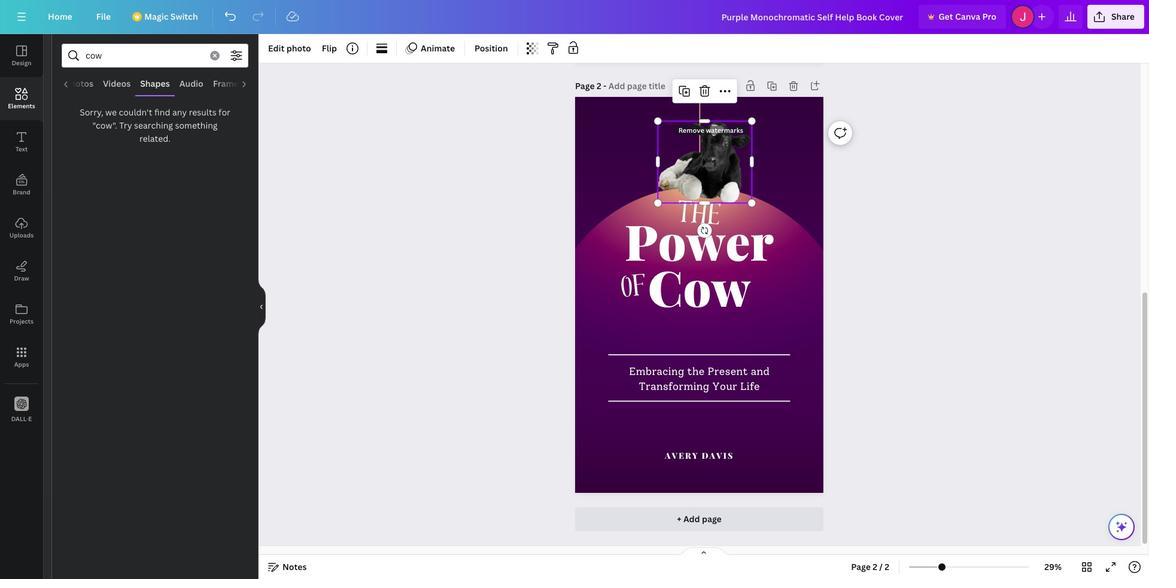Task type: describe. For each thing, give the bounding box(es) containing it.
uploads button
[[0, 207, 43, 250]]

pro
[[983, 11, 997, 22]]

watermarks
[[706, 126, 744, 135]]

main menu bar
[[0, 0, 1150, 34]]

Design title text field
[[712, 5, 915, 29]]

find
[[155, 107, 170, 118]]

Search elements search field
[[86, 44, 203, 67]]

and
[[751, 366, 770, 378]]

2 horizontal spatial 2
[[885, 562, 890, 573]]

draw button
[[0, 250, 43, 293]]

position
[[475, 43, 508, 54]]

magic switch
[[144, 11, 198, 22]]

page 2 -
[[576, 80, 609, 92]]

magic
[[144, 11, 169, 22]]

edit
[[268, 43, 285, 54]]

edit photo button
[[264, 39, 316, 58]]

2 for /
[[873, 562, 878, 573]]

"cow".
[[92, 120, 117, 131]]

text button
[[0, 120, 43, 164]]

sorry, we couldn't find any results for "cow". try searching something related.
[[80, 107, 231, 144]]

remove watermarks
[[679, 126, 744, 135]]

related.
[[140, 133, 171, 144]]

canva assistant image
[[1115, 520, 1130, 535]]

embracing the present and transforming your life
[[629, 366, 770, 393]]

shapes button
[[135, 72, 175, 95]]

home link
[[38, 5, 82, 29]]

+
[[678, 514, 682, 525]]

home
[[48, 11, 72, 22]]

dall·e button
[[0, 389, 43, 432]]

videos button
[[98, 72, 135, 95]]

file
[[96, 11, 111, 22]]

page 2 / 2
[[852, 562, 890, 573]]

switch
[[171, 11, 198, 22]]

29%
[[1045, 562, 1062, 573]]

uploads
[[9, 231, 34, 240]]

hide image
[[258, 278, 266, 336]]

text
[[15, 145, 28, 153]]

projects button
[[0, 293, 43, 336]]

draw
[[14, 274, 29, 283]]

side panel tab list
[[0, 34, 43, 432]]

magic switch button
[[125, 5, 208, 29]]

-
[[604, 80, 607, 92]]

apps
[[14, 361, 29, 369]]

results
[[189, 107, 217, 118]]

photos button
[[60, 72, 98, 95]]

remove
[[679, 126, 705, 135]]

get canva pro button
[[919, 5, 1007, 29]]

transforming
[[639, 380, 710, 393]]

/
[[880, 562, 883, 573]]

audio
[[180, 78, 204, 89]]

page
[[703, 514, 722, 525]]

shapes
[[140, 78, 170, 89]]

page 2 / 2 button
[[847, 558, 895, 577]]

share button
[[1088, 5, 1145, 29]]

elements
[[8, 102, 35, 110]]

2 for -
[[597, 80, 602, 92]]



Task type: locate. For each thing, give the bounding box(es) containing it.
of
[[620, 264, 649, 316]]

avery
[[665, 451, 699, 462]]

flip
[[322, 43, 337, 54]]

apps button
[[0, 336, 43, 379]]

add
[[684, 514, 701, 525]]

flip button
[[317, 39, 342, 58]]

davis
[[702, 451, 735, 462]]

1 vertical spatial the
[[688, 366, 705, 378]]

show pages image
[[676, 547, 733, 557]]

avery davis
[[665, 451, 735, 462]]

page
[[576, 80, 595, 92], [852, 562, 871, 573]]

page for page 2 / 2
[[852, 562, 871, 573]]

dall·e
[[11, 415, 32, 423]]

page left /
[[852, 562, 871, 573]]

1 vertical spatial page
[[852, 562, 871, 573]]

position button
[[470, 39, 513, 58]]

animate button
[[402, 39, 460, 58]]

frames
[[213, 78, 243, 89]]

searching
[[134, 120, 173, 131]]

try
[[119, 120, 132, 131]]

something
[[175, 120, 218, 131]]

the inside embracing the present and transforming your life
[[688, 366, 705, 378]]

cow
[[648, 254, 751, 320]]

notes button
[[264, 558, 312, 577]]

2 left -
[[597, 80, 602, 92]]

remove watermarks button
[[675, 126, 747, 135]]

29% button
[[1034, 558, 1073, 577]]

page left -
[[576, 80, 595, 92]]

charts
[[253, 78, 280, 89]]

share
[[1112, 11, 1136, 22]]

projects
[[10, 317, 34, 326]]

life
[[741, 380, 760, 393]]

couldn't
[[119, 107, 152, 118]]

notes
[[283, 562, 307, 573]]

audio button
[[175, 72, 208, 95]]

brand button
[[0, 164, 43, 207]]

2 right /
[[885, 562, 890, 573]]

file button
[[87, 5, 120, 29]]

embracing
[[629, 366, 685, 378]]

present
[[708, 366, 748, 378]]

1 horizontal spatial 2
[[873, 562, 878, 573]]

Page title text field
[[609, 80, 667, 92]]

edit photo
[[268, 43, 311, 54]]

for
[[219, 107, 231, 118]]

photos
[[65, 78, 93, 89]]

get canva pro
[[939, 11, 997, 22]]

photo
[[287, 43, 311, 54]]

0 vertical spatial page
[[576, 80, 595, 92]]

design button
[[0, 34, 43, 77]]

charts button
[[248, 72, 285, 95]]

page inside button
[[852, 562, 871, 573]]

page for page 2 -
[[576, 80, 595, 92]]

0 horizontal spatial page
[[576, 80, 595, 92]]

your
[[713, 380, 738, 393]]

2 left /
[[873, 562, 878, 573]]

design
[[12, 59, 31, 67]]

the
[[676, 190, 723, 243], [688, 366, 705, 378]]

1 horizontal spatial page
[[852, 562, 871, 573]]

0 vertical spatial the
[[676, 190, 723, 243]]

power cow
[[625, 208, 774, 320]]

0 horizontal spatial 2
[[597, 80, 602, 92]]

brand
[[13, 188, 30, 196]]

we
[[105, 107, 117, 118]]

sorry,
[[80, 107, 103, 118]]

any
[[172, 107, 187, 118]]

videos
[[103, 78, 131, 89]]

+ add page button
[[576, 508, 824, 532]]

power
[[625, 208, 774, 273]]

canva
[[956, 11, 981, 22]]

animate
[[421, 43, 455, 54]]

2
[[597, 80, 602, 92], [873, 562, 878, 573], [885, 562, 890, 573]]

elements button
[[0, 77, 43, 120]]

get
[[939, 11, 954, 22]]

frames button
[[208, 72, 248, 95]]

+ add page
[[678, 514, 722, 525]]



Task type: vqa. For each thing, say whether or not it's contained in the screenshot.
the Draw button
yes



